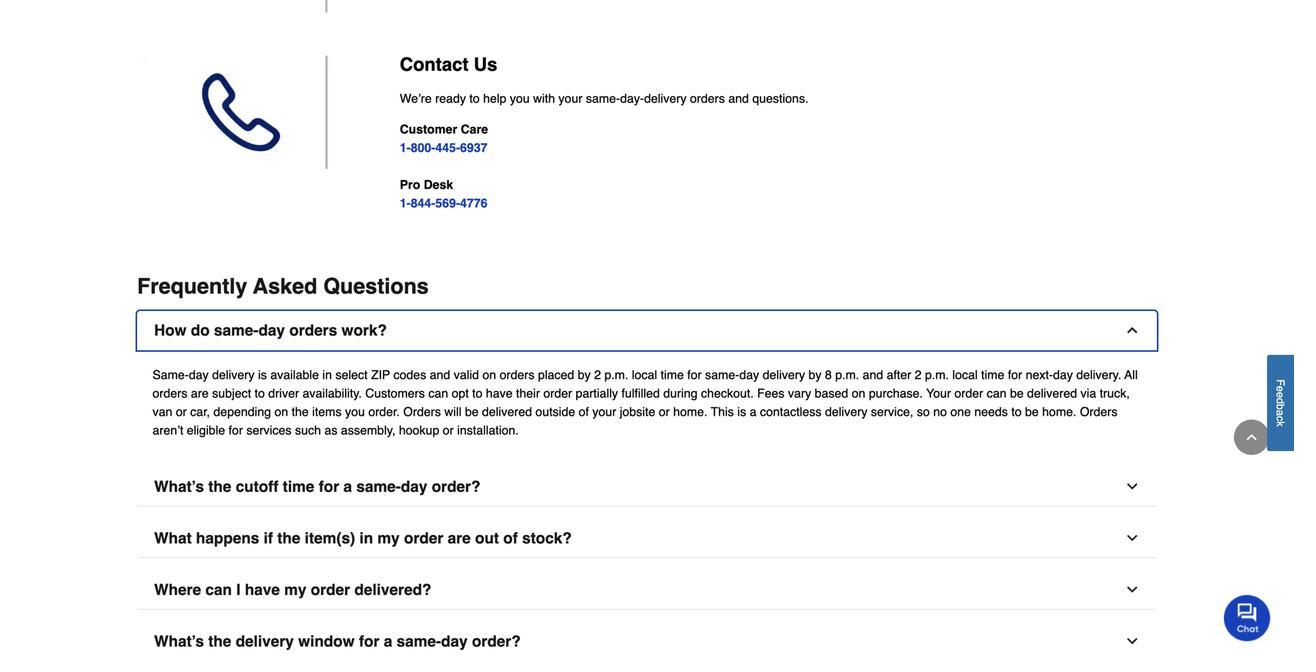 Task type: describe. For each thing, give the bounding box(es) containing it.
f e e d b a c k button
[[1267, 355, 1294, 452]]

so
[[917, 405, 930, 419]]

order up one
[[955, 386, 983, 401]]

same- inside the how do same-day orders work? button
[[214, 322, 259, 339]]

same- inside same-day delivery is available in select zip codes and valid on orders placed by 2 p.m. local time for same-day delivery by 8 p.m. and after 2 p.m. local time for next-day delivery. all orders are subject to driver availability. customers can opt to have their order partially fulfilled during checkout. fees vary based on purchase. your order can be delivered via truck, van or car, depending on the items you order. orders will be delivered outside of your jobsite or home. this is a contactless delivery service, so no one needs to be home. orders aren't eligible for services such as assembly, hookup or installation.
[[705, 368, 739, 382]]

contactless
[[760, 405, 822, 419]]

questions
[[323, 274, 429, 299]]

via
[[1081, 386, 1096, 401]]

1 horizontal spatial and
[[728, 91, 749, 106]]

for up item(s)
[[319, 478, 339, 496]]

as
[[324, 423, 338, 438]]

orders up the their
[[500, 368, 535, 382]]

6937
[[460, 141, 488, 155]]

jobsite
[[620, 405, 655, 419]]

what's the delivery window for a same-day order?
[[154, 633, 521, 651]]

desk
[[424, 178, 453, 192]]

1-800-445-6937
[[400, 141, 488, 155]]

no
[[933, 405, 947, 419]]

the inside what happens if the item(s) in my order are out of stock? button
[[277, 530, 300, 547]]

contact us
[[400, 54, 497, 75]]

items
[[312, 405, 342, 419]]

a for what's the cutoff time for a same-day order?
[[344, 478, 352, 496]]

to right opt
[[472, 386, 483, 401]]

us
[[474, 54, 497, 75]]

0 horizontal spatial your
[[559, 91, 583, 106]]

eligible
[[187, 423, 225, 438]]

checkout.
[[701, 386, 754, 401]]

where
[[154, 581, 201, 599]]

care
[[461, 122, 488, 136]]

1 2 from the left
[[594, 368, 601, 382]]

order.
[[368, 405, 400, 419]]

subject
[[212, 386, 251, 401]]

what happens if the item(s) in my order are out of stock? button
[[137, 519, 1157, 559]]

1 horizontal spatial can
[[428, 386, 448, 401]]

we're
[[400, 91, 432, 106]]

services
[[246, 423, 292, 438]]

f
[[1275, 380, 1287, 386]]

such
[[295, 423, 321, 438]]

800-
[[411, 141, 435, 155]]

c
[[1275, 416, 1287, 422]]

pro desk 1-844-569-4776
[[400, 178, 488, 210]]

you inside same-day delivery is available in select zip codes and valid on orders placed by 2 p.m. local time for same-day delivery by 8 p.m. and after 2 p.m. local time for next-day delivery. all orders are subject to driver availability. customers can opt to have their order partially fulfilled during checkout. fees vary based on purchase. your order can be delivered via truck, van or car, depending on the items you order. orders will be delivered outside of your jobsite or home. this is a contactless delivery service, so no one needs to be home. orders aren't eligible for services such as assembly, hookup or installation.
[[345, 405, 365, 419]]

1 horizontal spatial is
[[737, 405, 746, 419]]

placed
[[538, 368, 574, 382]]

what's the cutoff time for a same-day order? button
[[137, 468, 1157, 507]]

select
[[335, 368, 368, 382]]

2 orders from the left
[[1080, 405, 1118, 419]]

569-
[[435, 196, 460, 210]]

how
[[154, 322, 187, 339]]

opt
[[452, 386, 469, 401]]

with
[[533, 91, 555, 106]]

2 horizontal spatial and
[[863, 368, 883, 382]]

ready
[[435, 91, 466, 106]]

this
[[711, 405, 734, 419]]

8
[[825, 368, 832, 382]]

frequently asked questions
[[137, 274, 429, 299]]

how do same-day orders work? button
[[137, 311, 1157, 351]]

0 vertical spatial you
[[510, 91, 530, 106]]

order? for what's the delivery window for a same-day order?
[[472, 633, 521, 651]]

chevron down image for are
[[1125, 531, 1140, 546]]

0 horizontal spatial my
[[284, 581, 307, 599]]

order down placed
[[544, 386, 572, 401]]

0 horizontal spatial on
[[275, 405, 288, 419]]

chevron down image for order?
[[1125, 634, 1140, 650]]

for down depending
[[229, 423, 243, 438]]

of inside button
[[503, 530, 518, 547]]

same-day delivery is available in select zip codes and valid on orders placed by 2 p.m. local time for same-day delivery by 8 p.m. and after 2 p.m. local time for next-day delivery. all orders are subject to driver availability. customers can opt to have their order partially fulfilled during checkout. fees vary based on purchase. your order can be delivered via truck, van or car, depending on the items you order. orders will be delivered outside of your jobsite or home. this is a contactless delivery service, so no one needs to be home. orders aren't eligible for services such as assembly, hookup or installation.
[[153, 368, 1138, 438]]

zip
[[371, 368, 390, 382]]

depending
[[214, 405, 271, 419]]

can inside button
[[205, 581, 232, 599]]

2 by from the left
[[809, 368, 822, 382]]

window
[[298, 633, 355, 651]]

4776
[[460, 196, 488, 210]]

available
[[270, 368, 319, 382]]

2 horizontal spatial on
[[852, 386, 866, 401]]

customer
[[400, 122, 457, 136]]

customer care
[[400, 122, 488, 136]]

0 horizontal spatial be
[[465, 405, 479, 419]]

chevron down image inside where can i have my order delivered? button
[[1125, 583, 1140, 598]]

order? for what's the cutoff time for a same-day order?
[[432, 478, 481, 496]]

an illustration of a light blue phone handset. image
[[140, 56, 375, 169]]

partially
[[576, 386, 618, 401]]

during
[[663, 386, 698, 401]]

order down item(s)
[[311, 581, 350, 599]]

your
[[926, 386, 951, 401]]

1 orders from the left
[[403, 405, 441, 419]]

1 horizontal spatial time
[[661, 368, 684, 382]]

chevron up image inside scroll to top element
[[1244, 430, 1260, 445]]

how do same-day orders work?
[[154, 322, 387, 339]]

in for available
[[322, 368, 332, 382]]

customers
[[365, 386, 425, 401]]

all
[[1125, 368, 1138, 382]]

vary
[[788, 386, 811, 401]]

will
[[444, 405, 462, 419]]

frequently
[[137, 274, 247, 299]]

what's the delivery window for a same-day order? button
[[137, 623, 1157, 653]]

day inside button
[[259, 322, 285, 339]]

for right window on the bottom left of the page
[[359, 633, 380, 651]]

if
[[264, 530, 273, 547]]

questions.
[[752, 91, 809, 106]]

outside
[[536, 405, 575, 419]]

stock?
[[522, 530, 572, 547]]

1 p.m. from the left
[[605, 368, 628, 382]]

2 horizontal spatial or
[[659, 405, 670, 419]]

to left the help
[[469, 91, 480, 106]]

help
[[483, 91, 506, 106]]

fees
[[757, 386, 785, 401]]

a for what's the delivery window for a same-day order?
[[384, 633, 392, 651]]

the inside what's the delivery window for a same-day order? button
[[208, 633, 231, 651]]

do
[[191, 322, 210, 339]]

what
[[154, 530, 192, 547]]

1- inside pro desk 1-844-569-4776
[[400, 196, 411, 210]]

1-800-445-6937 link
[[400, 141, 488, 155]]

asked
[[253, 274, 317, 299]]

3 p.m. from the left
[[925, 368, 949, 382]]

1 by from the left
[[578, 368, 591, 382]]

fulfilled
[[622, 386, 660, 401]]

your inside same-day delivery is available in select zip codes and valid on orders placed by 2 p.m. local time for same-day delivery by 8 p.m. and after 2 p.m. local time for next-day delivery. all orders are subject to driver availability. customers can opt to have their order partially fulfilled during checkout. fees vary based on purchase. your order can be delivered via truck, van or car, depending on the items you order. orders will be delivered outside of your jobsite or home. this is a contactless delivery service, so no one needs to be home. orders aren't eligible for services such as assembly, hookup or installation.
[[592, 405, 616, 419]]



Task type: locate. For each thing, give the bounding box(es) containing it.
0 vertical spatial chevron down image
[[1125, 531, 1140, 546]]

1 horizontal spatial have
[[486, 386, 513, 401]]

1 vertical spatial delivered
[[482, 405, 532, 419]]

of
[[579, 405, 589, 419], [503, 530, 518, 547]]

needs
[[974, 405, 1008, 419]]

a up what happens if the item(s) in my order are out of stock? on the bottom of the page
[[344, 478, 352, 496]]

delivery
[[644, 91, 687, 106], [212, 368, 255, 382], [763, 368, 805, 382], [825, 405, 868, 419], [236, 633, 294, 651]]

time inside button
[[283, 478, 314, 496]]

in
[[322, 368, 332, 382], [360, 530, 373, 547]]

0 vertical spatial what's
[[154, 478, 204, 496]]

0 horizontal spatial can
[[205, 581, 232, 599]]

local up one
[[953, 368, 978, 382]]

0 vertical spatial on
[[483, 368, 496, 382]]

car,
[[190, 405, 210, 419]]

2 horizontal spatial can
[[987, 386, 1007, 401]]

1 horizontal spatial your
[[592, 405, 616, 419]]

2 1- from the top
[[400, 196, 411, 210]]

a for f e e d b a c k
[[1275, 410, 1287, 416]]

you left with
[[510, 91, 530, 106]]

orders inside button
[[289, 322, 337, 339]]

are up car,
[[191, 386, 209, 401]]

my
[[377, 530, 400, 547], [284, 581, 307, 599]]

or
[[176, 405, 187, 419], [659, 405, 670, 419], [443, 423, 454, 438]]

on right valid at left bottom
[[483, 368, 496, 382]]

same- down delivered?
[[397, 633, 441, 651]]

are inside button
[[448, 530, 471, 547]]

0 horizontal spatial you
[[345, 405, 365, 419]]

0 horizontal spatial local
[[632, 368, 657, 382]]

1 horizontal spatial on
[[483, 368, 496, 382]]

orders down via
[[1080, 405, 1118, 419]]

service,
[[871, 405, 914, 419]]

1 horizontal spatial or
[[443, 423, 454, 438]]

e up d
[[1275, 386, 1287, 392]]

e up b in the right of the page
[[1275, 392, 1287, 398]]

on
[[483, 368, 496, 382], [852, 386, 866, 401], [275, 405, 288, 419]]

be right the will
[[465, 405, 479, 419]]

scroll to top element
[[1234, 420, 1270, 455]]

have inside button
[[245, 581, 280, 599]]

can left 'i'
[[205, 581, 232, 599]]

work?
[[342, 322, 387, 339]]

orders left questions.
[[690, 91, 725, 106]]

chevron down image inside what's the delivery window for a same-day order? button
[[1125, 634, 1140, 650]]

0 horizontal spatial delivered
[[482, 405, 532, 419]]

1- down pro
[[400, 196, 411, 210]]

orders up hookup
[[403, 405, 441, 419]]

your
[[559, 91, 583, 106], [592, 405, 616, 419]]

chevron up image inside the how do same-day orders work? button
[[1125, 323, 1140, 338]]

be down next-
[[1025, 405, 1039, 419]]

after
[[887, 368, 911, 382]]

local up "fulfilled" in the bottom of the page
[[632, 368, 657, 382]]

chevron up image
[[1125, 323, 1140, 338], [1244, 430, 1260, 445]]

1 horizontal spatial 2
[[915, 368, 922, 382]]

3 chevron down image from the top
[[1125, 634, 1140, 650]]

delivery inside button
[[236, 633, 294, 651]]

are
[[191, 386, 209, 401], [448, 530, 471, 547]]

my up delivered?
[[377, 530, 400, 547]]

delivered up installation.
[[482, 405, 532, 419]]

same-
[[153, 368, 189, 382]]

2 vertical spatial on
[[275, 405, 288, 419]]

we're ready to help you with your same-day-delivery orders and questions.
[[400, 91, 809, 106]]

is right "this"
[[737, 405, 746, 419]]

1 horizontal spatial you
[[510, 91, 530, 106]]

of right out
[[503, 530, 518, 547]]

be left via
[[1010, 386, 1024, 401]]

time up during
[[661, 368, 684, 382]]

home.
[[673, 405, 708, 419], [1042, 405, 1077, 419]]

and left questions.
[[728, 91, 749, 106]]

1 e from the top
[[1275, 386, 1287, 392]]

contact
[[400, 54, 469, 75]]

where can i have my order delivered?
[[154, 581, 432, 599]]

have left the their
[[486, 386, 513, 401]]

an illustration of a dark blue package with a light blue lowe's pagoda and light blue packing tape. image
[[140, 0, 375, 12]]

you
[[510, 91, 530, 106], [345, 405, 365, 419]]

delivered?
[[354, 581, 432, 599]]

hookup
[[399, 423, 439, 438]]

1 vertical spatial have
[[245, 581, 280, 599]]

1 local from the left
[[632, 368, 657, 382]]

2 chevron down image from the top
[[1125, 583, 1140, 598]]

1 vertical spatial in
[[360, 530, 373, 547]]

0 vertical spatial of
[[579, 405, 589, 419]]

1- down customer
[[400, 141, 411, 155]]

for
[[687, 368, 702, 382], [1008, 368, 1022, 382], [229, 423, 243, 438], [319, 478, 339, 496], [359, 633, 380, 651]]

purchase.
[[869, 386, 923, 401]]

on down driver
[[275, 405, 288, 419]]

1 horizontal spatial p.m.
[[835, 368, 859, 382]]

same- right do
[[214, 322, 259, 339]]

0 vertical spatial your
[[559, 91, 583, 106]]

based
[[815, 386, 848, 401]]

1 horizontal spatial local
[[953, 368, 978, 382]]

0 vertical spatial my
[[377, 530, 400, 547]]

my right 'i'
[[284, 581, 307, 599]]

0 horizontal spatial in
[[322, 368, 332, 382]]

and
[[728, 91, 749, 106], [430, 368, 450, 382], [863, 368, 883, 382]]

home. down during
[[673, 405, 708, 419]]

item(s)
[[305, 530, 355, 547]]

0 vertical spatial delivered
[[1027, 386, 1077, 401]]

same- right with
[[586, 91, 620, 106]]

2 horizontal spatial time
[[981, 368, 1005, 382]]

in inside what happens if the item(s) in my order are out of stock? button
[[360, 530, 373, 547]]

on right based
[[852, 386, 866, 401]]

time right the cutoff
[[283, 478, 314, 496]]

0 horizontal spatial and
[[430, 368, 450, 382]]

0 vertical spatial are
[[191, 386, 209, 401]]

1 horizontal spatial delivered
[[1027, 386, 1077, 401]]

a up k
[[1275, 410, 1287, 416]]

0 horizontal spatial home.
[[673, 405, 708, 419]]

a inside same-day delivery is available in select zip codes and valid on orders placed by 2 p.m. local time for same-day delivery by 8 p.m. and after 2 p.m. local time for next-day delivery. all orders are subject to driver availability. customers can opt to have their order partially fulfilled during checkout. fees vary based on purchase. your order can be delivered via truck, van or car, depending on the items you order. orders will be delivered outside of your jobsite or home. this is a contactless delivery service, so no one needs to be home. orders aren't eligible for services such as assembly, hookup or installation.
[[750, 405, 757, 419]]

2 horizontal spatial be
[[1025, 405, 1039, 419]]

p.m. up your at bottom right
[[925, 368, 949, 382]]

orders down same-
[[153, 386, 187, 401]]

0 horizontal spatial or
[[176, 405, 187, 419]]

1-
[[400, 141, 411, 155], [400, 196, 411, 210]]

1 vertical spatial chevron up image
[[1244, 430, 1260, 445]]

0 vertical spatial chevron up image
[[1125, 323, 1140, 338]]

pro
[[400, 178, 420, 192]]

1 horizontal spatial orders
[[1080, 405, 1118, 419]]

in for item(s)
[[360, 530, 373, 547]]

2 2 from the left
[[915, 368, 922, 382]]

p.m.
[[605, 368, 628, 382], [835, 368, 859, 382], [925, 368, 949, 382]]

0 vertical spatial 1-
[[400, 141, 411, 155]]

1 horizontal spatial home.
[[1042, 405, 1077, 419]]

chevron down image
[[1125, 531, 1140, 546], [1125, 583, 1140, 598], [1125, 634, 1140, 650]]

one
[[951, 405, 971, 419]]

what's down 'where'
[[154, 633, 204, 651]]

a right "this"
[[750, 405, 757, 419]]

can left opt
[[428, 386, 448, 401]]

d
[[1275, 398, 1287, 404]]

2 vertical spatial chevron down image
[[1125, 634, 1140, 650]]

0 vertical spatial order?
[[432, 478, 481, 496]]

availability.
[[303, 386, 362, 401]]

of down partially at the left bottom
[[579, 405, 589, 419]]

2 p.m. from the left
[[835, 368, 859, 382]]

what's the cutoff time for a same-day order?
[[154, 478, 481, 496]]

your right with
[[559, 91, 583, 106]]

home. down next-
[[1042, 405, 1077, 419]]

1 vertical spatial is
[[737, 405, 746, 419]]

valid
[[454, 368, 479, 382]]

0 vertical spatial is
[[258, 368, 267, 382]]

day-
[[620, 91, 644, 106]]

for up during
[[687, 368, 702, 382]]

b
[[1275, 404, 1287, 410]]

same- up checkout.
[[705, 368, 739, 382]]

f e e d b a c k
[[1275, 380, 1287, 427]]

codes
[[393, 368, 426, 382]]

2 up partially at the left bottom
[[594, 368, 601, 382]]

k
[[1275, 422, 1287, 427]]

van
[[153, 405, 172, 419]]

1 1- from the top
[[400, 141, 411, 155]]

2 what's from the top
[[154, 633, 204, 651]]

i
[[236, 581, 241, 599]]

same- inside what's the cutoff time for a same-day order? button
[[356, 478, 401, 496]]

local
[[632, 368, 657, 382], [953, 368, 978, 382]]

to left driver
[[255, 386, 265, 401]]

0 horizontal spatial is
[[258, 368, 267, 382]]

aren't
[[153, 423, 183, 438]]

1 vertical spatial what's
[[154, 633, 204, 651]]

1 vertical spatial chevron down image
[[1125, 583, 1140, 598]]

have right 'i'
[[245, 581, 280, 599]]

1 vertical spatial on
[[852, 386, 866, 401]]

the inside same-day delivery is available in select zip codes and valid on orders placed by 2 p.m. local time for same-day delivery by 8 p.m. and after 2 p.m. local time for next-day delivery. all orders are subject to driver availability. customers can opt to have their order partially fulfilled during checkout. fees vary based on purchase. your order can be delivered via truck, van or car, depending on the items you order. orders will be delivered outside of your jobsite or home. this is a contactless delivery service, so no one needs to be home. orders aren't eligible for services such as assembly, hookup or installation.
[[292, 405, 309, 419]]

0 horizontal spatial 2
[[594, 368, 601, 382]]

happens
[[196, 530, 259, 547]]

delivered down next-
[[1027, 386, 1077, 401]]

1 vertical spatial of
[[503, 530, 518, 547]]

0 horizontal spatial p.m.
[[605, 368, 628, 382]]

is left available
[[258, 368, 267, 382]]

of inside same-day delivery is available in select zip codes and valid on orders placed by 2 p.m. local time for same-day delivery by 8 p.m. and after 2 p.m. local time for next-day delivery. all orders are subject to driver availability. customers can opt to have their order partially fulfilled during checkout. fees vary based on purchase. your order can be delivered via truck, van or car, depending on the items you order. orders will be delivered outside of your jobsite or home. this is a contactless delivery service, so no one needs to be home. orders aren't eligible for services such as assembly, hookup or installation.
[[579, 405, 589, 419]]

0 horizontal spatial have
[[245, 581, 280, 599]]

or right van
[[176, 405, 187, 419]]

time up needs
[[981, 368, 1005, 382]]

1 horizontal spatial by
[[809, 368, 822, 382]]

1 home. from the left
[[673, 405, 708, 419]]

your down partially at the left bottom
[[592, 405, 616, 419]]

what's for what's the cutoff time for a same-day order?
[[154, 478, 204, 496]]

day
[[259, 322, 285, 339], [189, 368, 209, 382], [739, 368, 759, 382], [1053, 368, 1073, 382], [401, 478, 427, 496], [441, 633, 468, 651]]

in inside same-day delivery is available in select zip codes and valid on orders placed by 2 p.m. local time for same-day delivery by 8 p.m. and after 2 p.m. local time for next-day delivery. all orders are subject to driver availability. customers can opt to have their order partially fulfilled during checkout. fees vary based on purchase. your order can be delivered via truck, van or car, depending on the items you order. orders will be delivered outside of your jobsite or home. this is a contactless delivery service, so no one needs to be home. orders aren't eligible for services such as assembly, hookup or installation.
[[322, 368, 332, 382]]

1 horizontal spatial my
[[377, 530, 400, 547]]

in right item(s)
[[360, 530, 373, 547]]

1 vertical spatial your
[[592, 405, 616, 419]]

or down during
[[659, 405, 670, 419]]

the inside what's the cutoff time for a same-day order? button
[[208, 478, 231, 496]]

delivered
[[1027, 386, 1077, 401], [482, 405, 532, 419]]

delivery.
[[1077, 368, 1122, 382]]

or down the will
[[443, 423, 454, 438]]

1 horizontal spatial be
[[1010, 386, 1024, 401]]

order up delivered?
[[404, 530, 443, 547]]

2 e from the top
[[1275, 392, 1287, 398]]

0 horizontal spatial of
[[503, 530, 518, 547]]

2 right after
[[915, 368, 922, 382]]

1 vertical spatial order?
[[472, 633, 521, 651]]

0 horizontal spatial orders
[[403, 405, 441, 419]]

0 horizontal spatial are
[[191, 386, 209, 401]]

to right needs
[[1012, 405, 1022, 419]]

a down delivered?
[[384, 633, 392, 651]]

by left 8
[[809, 368, 822, 382]]

can up needs
[[987, 386, 1007, 401]]

are left out
[[448, 530, 471, 547]]

is
[[258, 368, 267, 382], [737, 405, 746, 419]]

what's up what
[[154, 478, 204, 496]]

p.m. right 8
[[835, 368, 859, 382]]

2 horizontal spatial p.m.
[[925, 368, 949, 382]]

you up assembly, at the bottom left
[[345, 405, 365, 419]]

time
[[661, 368, 684, 382], [981, 368, 1005, 382], [283, 478, 314, 496]]

are inside same-day delivery is available in select zip codes and valid on orders placed by 2 p.m. local time for same-day delivery by 8 p.m. and after 2 p.m. local time for next-day delivery. all orders are subject to driver availability. customers can opt to have their order partially fulfilled during checkout. fees vary based on purchase. your order can be delivered via truck, van or car, depending on the items you order. orders will be delivered outside of your jobsite or home. this is a contactless delivery service, so no one needs to be home. orders aren't eligible for services such as assembly, hookup or installation.
[[191, 386, 209, 401]]

out
[[475, 530, 499, 547]]

same- up what happens if the item(s) in my order are out of stock? on the bottom of the page
[[356, 478, 401, 496]]

0 vertical spatial in
[[322, 368, 332, 382]]

chat invite button image
[[1224, 595, 1271, 642]]

2 home. from the left
[[1042, 405, 1077, 419]]

assembly,
[[341, 423, 396, 438]]

2 local from the left
[[953, 368, 978, 382]]

chevron down image
[[1125, 479, 1140, 495]]

1-844-569-4776 link
[[400, 196, 488, 210]]

the
[[292, 405, 309, 419], [208, 478, 231, 496], [277, 530, 300, 547], [208, 633, 231, 651]]

installation.
[[457, 423, 519, 438]]

and left after
[[863, 368, 883, 382]]

0 vertical spatial have
[[486, 386, 513, 401]]

what's for what's the delivery window for a same-day order?
[[154, 633, 204, 651]]

for left next-
[[1008, 368, 1022, 382]]

cutoff
[[236, 478, 278, 496]]

truck,
[[1100, 386, 1130, 401]]

orders
[[690, 91, 725, 106], [289, 322, 337, 339], [500, 368, 535, 382], [153, 386, 187, 401]]

1 horizontal spatial are
[[448, 530, 471, 547]]

their
[[516, 386, 540, 401]]

next-
[[1026, 368, 1053, 382]]

0 horizontal spatial chevron up image
[[1125, 323, 1140, 338]]

1 vertical spatial my
[[284, 581, 307, 599]]

1 horizontal spatial of
[[579, 405, 589, 419]]

1 vertical spatial you
[[345, 405, 365, 419]]

445-
[[435, 141, 460, 155]]

1 vertical spatial 1-
[[400, 196, 411, 210]]

where can i have my order delivered? button
[[137, 571, 1157, 610]]

1 what's from the top
[[154, 478, 204, 496]]

0 horizontal spatial by
[[578, 368, 591, 382]]

1 horizontal spatial in
[[360, 530, 373, 547]]

have inside same-day delivery is available in select zip codes and valid on orders placed by 2 p.m. local time for same-day delivery by 8 p.m. and after 2 p.m. local time for next-day delivery. all orders are subject to driver availability. customers can opt to have their order partially fulfilled during checkout. fees vary based on purchase. your order can be delivered via truck, van or car, depending on the items you order. orders will be delivered outside of your jobsite or home. this is a contactless delivery service, so no one needs to be home. orders aren't eligible for services such as assembly, hookup or installation.
[[486, 386, 513, 401]]

by up partially at the left bottom
[[578, 368, 591, 382]]

p.m. up partially at the left bottom
[[605, 368, 628, 382]]

and left valid at left bottom
[[430, 368, 450, 382]]

same- inside what's the delivery window for a same-day order? button
[[397, 633, 441, 651]]

in up availability.
[[322, 368, 332, 382]]

by
[[578, 368, 591, 382], [809, 368, 822, 382]]

1 chevron down image from the top
[[1125, 531, 1140, 546]]

to
[[469, 91, 480, 106], [255, 386, 265, 401], [472, 386, 483, 401], [1012, 405, 1022, 419]]

have
[[486, 386, 513, 401], [245, 581, 280, 599]]

orders up available
[[289, 322, 337, 339]]

1 horizontal spatial chevron up image
[[1244, 430, 1260, 445]]

1 vertical spatial are
[[448, 530, 471, 547]]

0 horizontal spatial time
[[283, 478, 314, 496]]

chevron down image inside what happens if the item(s) in my order are out of stock? button
[[1125, 531, 1140, 546]]



Task type: vqa. For each thing, say whether or not it's contained in the screenshot.
hours for 5
no



